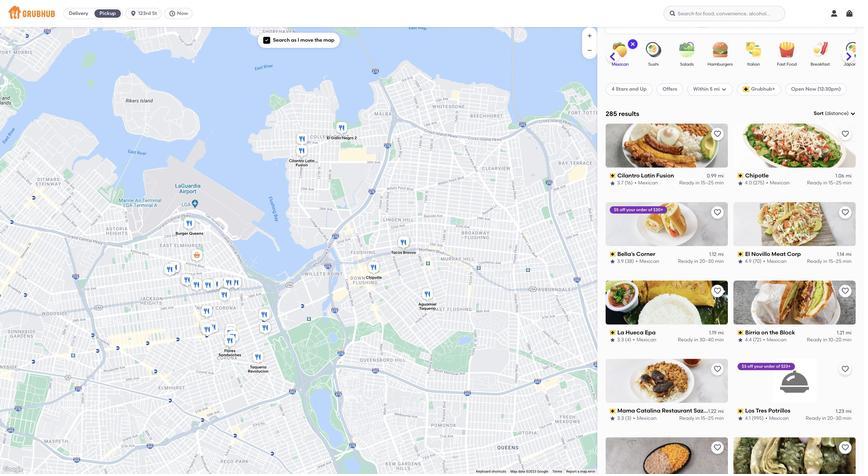 Task type: describe. For each thing, give the bounding box(es) containing it.
of for tres
[[776, 364, 780, 369]]

mi right 1.06
[[846, 173, 852, 179]]

2
[[355, 136, 357, 140]]

birria on the block
[[745, 329, 795, 336]]

restaurant
[[662, 408, 692, 414]]

(16)
[[625, 180, 633, 186]]

terms link
[[552, 470, 562, 473]]

star icon image for mama catalina restaurant sazon casero
[[610, 416, 615, 421]]

(275)
[[753, 180, 764, 186]]

svg image inside 123rd st button
[[130, 10, 137, 17]]

subscription pass image for birria on the block
[[738, 330, 744, 335]]

revolucion
[[248, 369, 268, 374]]

tacos bravos image
[[397, 235, 411, 251]]

los 3 potrillos express image
[[200, 304, 214, 319]]

(4)
[[625, 337, 631, 343]]

la
[[617, 329, 624, 336]]

cilantro latin fusion image
[[295, 144, 309, 159]]

mi for corner
[[718, 251, 724, 257]]

nuevo tacos al suadero image
[[206, 320, 220, 335]]

latin inside cilantro latin fusion
[[305, 158, 315, 163]]

1.19 mi
[[709, 330, 724, 336]]

delivery
[[69, 10, 88, 16]]

main navigation navigation
[[0, 0, 864, 27]]

hamburgers
[[708, 62, 733, 67]]

save this restaurant button for la hueca epa logo
[[711, 285, 724, 297]]

30–40
[[699, 337, 714, 343]]

4.1 (995)
[[745, 415, 764, 421]]

1.21
[[837, 330, 844, 336]]

burger queens
[[176, 231, 203, 236]]

corner
[[636, 251, 655, 257]]

map region
[[0, 0, 640, 474]]

fast food image
[[775, 42, 799, 57]]

min for los tres potrillos
[[843, 415, 852, 421]]

4 stars and up
[[612, 86, 647, 92]]

save this restaurant button for tacos mexico logo
[[711, 442, 724, 454]]

subscription pass image for la hueca epa
[[610, 330, 616, 335]]

grubhub plus flag logo image for unlock $0 delivery fees
[[698, 21, 706, 27]]

taqueria revolucion image
[[251, 350, 265, 365]]

• mexican for cilantro latin fusion
[[635, 180, 658, 186]]

1 horizontal spatial now
[[805, 86, 816, 92]]

mexican for hueca
[[637, 337, 656, 343]]

off for bella's
[[620, 207, 625, 212]]

tacos bravos logo image
[[734, 437, 856, 474]]

aguamiel taqueria image
[[421, 287, 434, 302]]

ready in 20–30 min for los tres potrillos
[[806, 415, 852, 421]]

el gallo negro 2 image
[[335, 121, 349, 136]]

the king of tacos image
[[163, 262, 177, 278]]

italian image
[[741, 42, 766, 57]]

20–30 for los tres potrillos
[[827, 415, 842, 421]]

0 horizontal spatial the
[[315, 37, 322, 43]]

star icon image for cilantro latin fusion
[[610, 180, 615, 186]]

chipotle image
[[367, 260, 381, 276]]

birria on the block image
[[219, 275, 233, 290]]

min for mama catalina restaurant sazon casero
[[715, 415, 724, 421]]

cilantro inside map region
[[289, 158, 304, 163]]

now inside button
[[177, 10, 188, 16]]

search
[[273, 37, 290, 43]]

subscription pass image for el novillo meat corp
[[738, 252, 744, 257]]

save this restaurant image for mama catalina restaurant sazon casero
[[713, 365, 722, 374]]

burger
[[176, 231, 188, 236]]

mama
[[617, 408, 635, 414]]

sushi
[[648, 62, 659, 67]]

97 quick deli & grocery image
[[190, 248, 204, 263]]

$3
[[742, 364, 747, 369]]

flores sandwiches
[[219, 348, 241, 357]]

sort ( distance )
[[814, 110, 849, 116]]

3.7 (16)
[[617, 180, 633, 186]]

ready in 15–25 min for mama catalina restaurant sazon casero
[[679, 415, 724, 421]]

in for cilantro latin fusion
[[695, 180, 700, 186]]

subscription pass image for cilantro latin fusion
[[610, 173, 616, 178]]

pickup
[[100, 10, 116, 16]]

save this restaurant button for birria on the block logo
[[839, 285, 852, 297]]

burger queens image
[[182, 216, 196, 231]]

el rincon mexicano restuarant image
[[208, 277, 222, 292]]

1.22
[[708, 408, 717, 414]]

delivery button
[[64, 8, 93, 19]]

metro star coffee shop image
[[179, 272, 193, 288]]

in for los tres potrillos
[[822, 415, 826, 421]]

mexican for corner
[[639, 258, 659, 264]]

gallo
[[331, 136, 341, 140]]

mi for on
[[846, 330, 852, 336]]

taqueria inside the taqueria revolucion
[[250, 365, 267, 369]]

mexican right (275)
[[770, 180, 790, 186]]

mexican for on
[[767, 337, 787, 343]]

123rd st
[[138, 10, 157, 16]]

mi right 5
[[714, 86, 720, 92]]

min for bella's corner
[[715, 258, 724, 264]]

salads image
[[675, 42, 699, 57]]

in for bella's corner
[[694, 258, 698, 264]]

3.7
[[617, 180, 624, 186]]

report a map error
[[566, 470, 595, 473]]

mexican image
[[608, 42, 632, 57]]

error
[[588, 470, 595, 473]]

bagel's and more image
[[217, 288, 231, 303]]

in for la hueca epa
[[694, 337, 698, 343]]

block
[[780, 329, 795, 336]]

japanese
[[844, 62, 864, 67]]

0.99
[[707, 173, 717, 179]]

3.9 (38)
[[617, 258, 634, 264]]

google image
[[2, 465, 25, 474]]

off for los
[[748, 364, 753, 369]]

ready in 30–40 min
[[678, 337, 724, 343]]

cilantro latin fusion logo image
[[606, 124, 728, 168]]

mama catalina restaurant sazon casero image
[[259, 307, 273, 322]]

• mexican for chipotle
[[766, 180, 790, 186]]

• for mama catalina restaurant sazon casero
[[633, 415, 635, 421]]

open now (12:30pm)
[[791, 86, 841, 92]]

taqueria inside aguamiel taqueria
[[419, 306, 436, 311]]

5
[[710, 86, 713, 92]]

)
[[847, 110, 849, 116]]

4.4
[[745, 337, 752, 343]]

• for bella's corner
[[636, 258, 638, 264]]

20–30 for bella's corner
[[700, 258, 714, 264]]

ready for bella's corner
[[678, 258, 693, 264]]

tacos mexico image
[[223, 326, 237, 341]]

hueca
[[626, 329, 644, 336]]

subscription pass image for mama catalina restaurant sazon casero
[[610, 409, 616, 414]]

ready in 20–30 min for bella's corner
[[678, 258, 724, 264]]

el novillo meat corp
[[745, 251, 801, 257]]

1.14
[[837, 251, 844, 257]]

(72)
[[753, 337, 761, 343]]

save this restaurant image for birria on the block
[[841, 287, 850, 295]]

chipotle  logo image
[[734, 124, 856, 168]]

15–25 for mama catalina restaurant sazon casero
[[701, 415, 714, 421]]

$30+
[[653, 207, 663, 212]]

• for los tres potrillos
[[765, 415, 767, 421]]

save this restaurant image for el novillo meat corp logo
[[841, 208, 850, 217]]

of for corner
[[648, 207, 652, 212]]

bella's corner image
[[229, 276, 243, 291]]

terms
[[552, 470, 562, 473]]

10–20
[[828, 337, 842, 343]]

japanese image
[[842, 42, 864, 57]]

tacos
[[391, 250, 402, 255]]

italian
[[747, 62, 760, 67]]

1 vertical spatial map
[[580, 470, 587, 473]]

3.3 for la hueca epa
[[617, 337, 624, 343]]

ready for chipotle
[[807, 180, 822, 186]]

save this restaurant image for 'chipotle  logo'
[[841, 130, 850, 138]]

casero
[[712, 408, 732, 414]]

mama catalina restaurant sazon casero logo image
[[606, 359, 728, 403]]

none field containing sort
[[814, 110, 856, 117]]

save this restaurant image for cilantro latin fusion
[[713, 130, 722, 138]]

$23+
[[781, 364, 791, 369]]

i
[[298, 37, 299, 43]]

ready in 15–25 min for cilantro latin fusion
[[679, 180, 724, 186]]

$3 off your order of $23+
[[742, 364, 791, 369]]

fast food
[[777, 62, 797, 67]]

1.12
[[709, 251, 717, 257]]

minus icon image
[[586, 47, 593, 54]]

keyboard shortcuts
[[476, 470, 506, 473]]

tacos bravos ny image
[[397, 234, 411, 250]]

svg image inside now button
[[169, 10, 176, 17]]

1.23 mi
[[836, 408, 852, 414]]

la tamaleria colombiana image
[[180, 273, 194, 288]]

1.06 mi
[[836, 173, 852, 179]]

in for el novillo meat corp
[[823, 258, 827, 264]]

subscription pass image for chipotle
[[738, 173, 744, 178]]

ready in 15–25 min for el novillo meat corp
[[807, 258, 852, 264]]

food
[[787, 62, 797, 67]]

move
[[300, 37, 313, 43]]



Task type: locate. For each thing, give the bounding box(es) containing it.
map
[[510, 470, 517, 473]]

0 vertical spatial ready in 20–30 min
[[678, 258, 724, 264]]

ready
[[679, 180, 694, 186], [807, 180, 822, 186], [678, 258, 693, 264], [807, 258, 822, 264], [678, 337, 693, 343], [807, 337, 822, 343], [679, 415, 694, 421], [806, 415, 821, 421]]

0 vertical spatial grubhub plus flag logo image
[[698, 21, 706, 27]]

15–25 for chipotle
[[829, 180, 842, 186]]

google
[[537, 470, 548, 473]]

0 horizontal spatial fusion
[[296, 163, 308, 167]]

flores sandwiches image
[[223, 334, 237, 349]]

ready for mama catalina restaurant sazon casero
[[679, 415, 694, 421]]

mi for latin
[[718, 173, 724, 179]]

a
[[577, 470, 579, 473]]

cilantro latin fusion
[[289, 158, 315, 167], [617, 172, 674, 179]]

on
[[761, 329, 768, 336]]

1.19
[[709, 330, 717, 336]]

save this restaurant image
[[713, 130, 722, 138], [713, 287, 722, 295], [841, 287, 850, 295], [713, 365, 722, 374], [841, 365, 850, 374], [841, 444, 850, 452]]

bella's corner logo image
[[606, 202, 728, 246]]

chipotle
[[745, 172, 769, 179], [366, 275, 382, 280]]

1.23
[[836, 408, 844, 414]]

star icon image left 3.7 on the top of page
[[610, 180, 615, 186]]

subscription pass image left bella's
[[610, 252, 616, 257]]

1 vertical spatial the
[[770, 329, 778, 336]]

your right $3
[[754, 364, 763, 369]]

sazon
[[694, 408, 710, 414]]

ready for birria on the block
[[807, 337, 822, 343]]

1 vertical spatial fusion
[[656, 172, 674, 179]]

save this restaurant button for tacos bravos logo
[[839, 442, 852, 454]]

your
[[626, 207, 635, 212], [754, 364, 763, 369]]

la nueva colombia restaurant image
[[167, 260, 181, 276]]

the right on on the bottom right of page
[[770, 329, 778, 336]]

1 vertical spatial 20–30
[[827, 415, 842, 421]]

los
[[745, 408, 755, 414]]

chipotle inside map region
[[366, 275, 382, 280]]

save this restaurant button for cilantro latin fusion logo
[[711, 128, 724, 140]]

your right $5
[[626, 207, 635, 212]]

save this restaurant image for tacos mexico logo
[[713, 444, 722, 452]]

birria
[[745, 329, 760, 336]]

• for cilantro latin fusion
[[635, 180, 636, 186]]

123rd st button
[[125, 8, 164, 19]]

• mexican for la hueca epa
[[633, 337, 656, 343]]

• for birria on the block
[[763, 337, 765, 343]]

4.9 (70)
[[745, 258, 762, 264]]

mexican down epa
[[637, 337, 656, 343]]

$0
[[727, 21, 733, 27]]

el left gallo
[[327, 136, 330, 140]]

the
[[315, 37, 322, 43], [770, 329, 778, 336]]

0 horizontal spatial grubhub plus flag logo image
[[698, 21, 706, 27]]

up
[[640, 86, 647, 92]]

• right the (70)
[[763, 258, 765, 264]]

star icon image for la hueca epa
[[610, 337, 615, 343]]

(3)
[[625, 415, 631, 421]]

0 horizontal spatial off
[[620, 207, 625, 212]]

subscription pass image for los tres potrillos
[[738, 409, 744, 414]]

now
[[177, 10, 188, 16], [805, 86, 816, 92]]

min down the 1.19 mi
[[715, 337, 724, 343]]

1 vertical spatial cilantro
[[617, 172, 640, 179]]

1 vertical spatial your
[[754, 364, 763, 369]]

4.0
[[745, 180, 752, 186]]

catalina
[[636, 408, 661, 414]]

epa
[[645, 329, 656, 336]]

0 horizontal spatial cilantro latin fusion
[[289, 158, 315, 167]]

mi for hueca
[[718, 330, 724, 336]]

cilantro latin fusion down el novillo meat corp icon
[[289, 158, 315, 167]]

• mexican down birria on the block
[[763, 337, 787, 343]]

1.22 mi
[[708, 408, 724, 414]]

1 horizontal spatial cilantro latin fusion
[[617, 172, 674, 179]]

mexican down the corner
[[639, 258, 659, 264]]

fusion down the cilantro latin fusion image
[[296, 163, 308, 167]]

mi for novillo
[[846, 251, 852, 257]]

0 horizontal spatial 20–30
[[700, 258, 714, 264]]

0 vertical spatial order
[[636, 207, 647, 212]]

los tres potrillos logo image
[[773, 359, 817, 403]]

1 vertical spatial latin
[[641, 172, 655, 179]]

tacos mexico image
[[211, 276, 225, 291]]

1 vertical spatial chipotle
[[366, 275, 382, 280]]

tacos bravos
[[391, 250, 416, 255]]

mexican down birria on the block
[[767, 337, 787, 343]]

• mexican for los tres potrillos
[[765, 415, 789, 421]]

subscription pass image right the 0.99 mi
[[738, 173, 744, 178]]

•
[[635, 180, 636, 186], [766, 180, 768, 186], [636, 258, 638, 264], [763, 258, 765, 264], [633, 337, 635, 343], [763, 337, 765, 343], [633, 415, 635, 421], [765, 415, 767, 421]]

285
[[606, 110, 617, 118]]

el for el novillo meat corp
[[745, 251, 750, 257]]

in for birria on the block
[[823, 337, 827, 343]]

4.4 (72)
[[745, 337, 761, 343]]

0 vertical spatial your
[[626, 207, 635, 212]]

0 vertical spatial taqueria
[[419, 306, 436, 311]]

3.3 for mama catalina restaurant sazon casero
[[617, 415, 624, 421]]

el novillo meat corp image
[[295, 132, 309, 147]]

mama catalina restaurant sazon casero
[[617, 408, 732, 414]]

1 horizontal spatial svg image
[[830, 9, 838, 18]]

1 horizontal spatial order
[[764, 364, 775, 369]]

los tres potrillos image
[[257, 308, 271, 323]]

1 horizontal spatial ready in 20–30 min
[[806, 415, 852, 421]]

1 horizontal spatial your
[[754, 364, 763, 369]]

• right (4) on the bottom of the page
[[633, 337, 635, 343]]

1 vertical spatial el
[[745, 251, 750, 257]]

3.3 (4)
[[617, 337, 631, 343]]

grubhub plus flag logo image left "unlock"
[[698, 21, 706, 27]]

• for el novillo meat corp
[[763, 258, 765, 264]]

cilantro down el novillo meat corp icon
[[289, 158, 304, 163]]

0 horizontal spatial your
[[626, 207, 635, 212]]

$5
[[614, 207, 619, 212]]

1 horizontal spatial map
[[580, 470, 587, 473]]

1 horizontal spatial latin
[[641, 172, 655, 179]]

el inside map region
[[327, 136, 330, 140]]

0 horizontal spatial ready in 20–30 min
[[678, 258, 724, 264]]

min for la hueca epa
[[715, 337, 724, 343]]

homemade taqueria image
[[200, 322, 214, 338]]

valdes house bar & restaurant image
[[167, 260, 181, 276]]

ready for cilantro latin fusion
[[679, 180, 694, 186]]

save this restaurant button for el novillo meat corp logo
[[839, 206, 852, 219]]

tulcingo image
[[224, 322, 238, 337]]

1 horizontal spatial of
[[776, 364, 780, 369]]

distance
[[827, 110, 847, 116]]

la hueca epa image
[[222, 276, 236, 291]]

order
[[636, 207, 647, 212], [764, 364, 775, 369]]

20–30 down 1.23
[[827, 415, 842, 421]]

star icon image
[[610, 180, 615, 186], [738, 180, 743, 186], [610, 259, 615, 264], [738, 259, 743, 264], [610, 337, 615, 343], [738, 337, 743, 343], [610, 416, 615, 421], [738, 416, 743, 421]]

fees
[[754, 21, 763, 27]]

0 vertical spatial cilantro
[[289, 158, 304, 163]]

report a map error link
[[566, 470, 595, 473]]

min down the 0.99 mi
[[715, 180, 724, 186]]

0 horizontal spatial order
[[636, 207, 647, 212]]

1 vertical spatial cilantro latin fusion
[[617, 172, 674, 179]]

flores
[[224, 348, 235, 353]]

sushi image
[[641, 42, 666, 57]]

ready in 20–30 min down 1.12
[[678, 258, 724, 264]]

cilantro latin fusion inside map region
[[289, 158, 315, 167]]

subscription pass image left mama
[[610, 409, 616, 414]]

mi right 1.22 on the right bottom of page
[[718, 408, 724, 414]]

mexican for novillo
[[767, 258, 787, 264]]

0 vertical spatial now
[[177, 10, 188, 16]]

1 horizontal spatial cilantro
[[617, 172, 640, 179]]

ready in 10–20 min
[[807, 337, 852, 343]]

2 horizontal spatial svg image
[[850, 111, 856, 116]]

1 horizontal spatial fusion
[[656, 172, 674, 179]]

mexican
[[612, 62, 629, 67], [638, 180, 658, 186], [770, 180, 790, 186], [639, 258, 659, 264], [767, 258, 787, 264], [637, 337, 656, 343], [767, 337, 787, 343], [637, 415, 657, 421], [769, 415, 789, 421]]

• down los tres potrillos
[[765, 415, 767, 421]]

0 horizontal spatial now
[[177, 10, 188, 16]]

meat
[[772, 251, 786, 257]]

star icon image for birria on the block
[[738, 337, 743, 343]]

1 horizontal spatial the
[[770, 329, 778, 336]]

save this restaurant image
[[841, 130, 850, 138], [713, 208, 722, 217], [841, 208, 850, 217], [713, 444, 722, 452]]

aguamiel taqueria
[[418, 302, 436, 311]]

• right (275)
[[766, 180, 768, 186]]

1 vertical spatial now
[[805, 86, 816, 92]]

0 vertical spatial chipotle
[[745, 172, 769, 179]]

star icon image left 4.0
[[738, 180, 743, 186]]

mi right 1.23
[[846, 408, 852, 414]]

1 vertical spatial ready in 20–30 min
[[806, 415, 852, 421]]

• mexican down the corner
[[636, 258, 659, 264]]

min down casero
[[715, 415, 724, 421]]

• mexican for mama catalina restaurant sazon casero
[[633, 415, 657, 421]]

grubhub plus flag logo image for grubhub+
[[743, 87, 750, 92]]

(995)
[[752, 415, 764, 421]]

plus icon image
[[586, 32, 593, 39]]

min down 1.14 mi
[[843, 258, 852, 264]]

mexican right (16)
[[638, 180, 658, 186]]

0 vertical spatial off
[[620, 207, 625, 212]]

• right (16)
[[635, 180, 636, 186]]

offers
[[663, 86, 677, 92]]

save this restaurant image for la hueca epa
[[713, 287, 722, 295]]

15–25 for cilantro latin fusion
[[701, 180, 714, 186]]

1 vertical spatial 3.3
[[617, 415, 624, 421]]

taco bell image
[[198, 318, 212, 333]]

hamburgers image
[[708, 42, 732, 57]]

15–25 down 1.06
[[829, 180, 842, 186]]

caridad restaurant image
[[204, 278, 218, 293]]

1 vertical spatial order
[[764, 364, 775, 369]]

1 horizontal spatial chipotle
[[745, 172, 769, 179]]

map right move
[[323, 37, 334, 43]]

min for chipotle
[[843, 180, 852, 186]]

tulcingo restaurant image
[[199, 321, 213, 336]]

mexican down meat
[[767, 258, 787, 264]]

0 horizontal spatial map
[[323, 37, 334, 43]]

map right a
[[580, 470, 587, 473]]

0 horizontal spatial el
[[327, 136, 330, 140]]

fusion down cilantro latin fusion logo
[[656, 172, 674, 179]]

ready in 15–25 min down sazon
[[679, 415, 724, 421]]

star icon image for chipotle
[[738, 180, 743, 186]]

min down 1.23 mi
[[843, 415, 852, 421]]

(70)
[[753, 258, 762, 264]]

min for birria on the block
[[843, 337, 852, 343]]

la espiga restaurant & bakery image
[[226, 329, 240, 345]]

3.3
[[617, 337, 624, 343], [617, 415, 624, 421]]

©2023
[[526, 470, 536, 473]]

0 horizontal spatial latin
[[305, 158, 315, 163]]

corp
[[787, 251, 801, 257]]

(12:30pm)
[[817, 86, 841, 92]]

star icon image left the 3.3 (4)
[[610, 337, 615, 343]]

0 vertical spatial cilantro latin fusion
[[289, 158, 315, 167]]

order for tres
[[764, 364, 775, 369]]

in
[[695, 180, 700, 186], [823, 180, 827, 186], [694, 258, 698, 264], [823, 258, 827, 264], [694, 337, 698, 343], [823, 337, 827, 343], [695, 415, 700, 421], [822, 415, 826, 421]]

1 horizontal spatial el
[[745, 251, 750, 257]]

mi right 1.19
[[718, 330, 724, 336]]

order left $23+ at the bottom right of the page
[[764, 364, 775, 369]]

• mexican down potrillos
[[765, 415, 789, 421]]

ready in 20–30 min down 1.23
[[806, 415, 852, 421]]

15–25 for el novillo meat corp
[[829, 258, 842, 264]]

within 5 mi
[[693, 86, 720, 92]]

sandwiches
[[219, 353, 241, 357]]

(
[[825, 110, 827, 116]]

1 horizontal spatial grubhub plus flag logo image
[[743, 87, 750, 92]]

subscription pass image for bella's corner
[[610, 252, 616, 257]]

0 vertical spatial map
[[323, 37, 334, 43]]

off right $3
[[748, 364, 753, 369]]

1 vertical spatial off
[[748, 364, 753, 369]]

order left "$30+"
[[636, 207, 647, 212]]

min for el novillo meat corp
[[843, 258, 852, 264]]

Search for food, convenience, alcohol... search field
[[664, 6, 785, 21]]

results
[[619, 110, 639, 118]]

off right $5
[[620, 207, 625, 212]]

• for la hueca epa
[[633, 337, 635, 343]]

1 vertical spatial grubhub plus flag logo image
[[743, 87, 750, 92]]

4.9
[[745, 258, 752, 264]]

report
[[566, 470, 577, 473]]

svg image
[[845, 9, 854, 18], [130, 10, 137, 17], [669, 10, 676, 17], [265, 38, 269, 42], [630, 41, 636, 47], [721, 87, 727, 92]]

4
[[612, 86, 615, 92]]

3.9
[[617, 258, 624, 264]]

mexican down potrillos
[[769, 415, 789, 421]]

0 vertical spatial the
[[315, 37, 322, 43]]

0 horizontal spatial svg image
[[169, 10, 176, 17]]

taqueria revolucion
[[248, 365, 268, 374]]

• right (3)
[[633, 415, 635, 421]]

evelia's tamales image
[[190, 278, 204, 293]]

ready in 15–25 min down "0.99"
[[679, 180, 724, 186]]

0 horizontal spatial taqueria
[[250, 365, 267, 369]]

3.3 left (3)
[[617, 415, 624, 421]]

• for chipotle
[[766, 180, 768, 186]]

el up 4.9
[[745, 251, 750, 257]]

el tri mx restaurant image
[[201, 278, 215, 293]]

subscription pass image up $5
[[610, 173, 616, 178]]

st
[[152, 10, 157, 16]]

subscription pass image left la
[[610, 330, 616, 335]]

save this restaurant button for 'chipotle  logo'
[[839, 128, 852, 140]]

el novillo meat corp logo image
[[734, 202, 856, 246]]

ready for la hueca epa
[[678, 337, 693, 343]]

15–25 down "0.99"
[[701, 180, 714, 186]]

mi right 1.12
[[718, 251, 724, 257]]

• mexican right (275)
[[766, 180, 790, 186]]

mexican down mexican image
[[612, 62, 629, 67]]

in for mama catalina restaurant sazon casero
[[695, 415, 700, 421]]

ready for el novillo meat corp
[[807, 258, 822, 264]]

• mexican down epa
[[633, 337, 656, 343]]

birria on the block logo image
[[734, 280, 856, 325]]

as
[[291, 37, 297, 43]]

0 horizontal spatial cilantro
[[289, 158, 304, 163]]

off
[[620, 207, 625, 212], [748, 364, 753, 369]]

1.06
[[836, 173, 844, 179]]

1 vertical spatial taqueria
[[250, 365, 267, 369]]

4.0 (275)
[[745, 180, 764, 186]]

star icon image left 4.4
[[738, 337, 743, 343]]

20–30
[[700, 258, 714, 264], [827, 415, 842, 421]]

of left $23+ at the bottom right of the page
[[776, 364, 780, 369]]

0 horizontal spatial chipotle
[[366, 275, 382, 280]]

• right (38)
[[636, 258, 638, 264]]

min for cilantro latin fusion
[[715, 180, 724, 186]]

breakfast image
[[808, 42, 832, 57]]

0 vertical spatial el
[[327, 136, 330, 140]]

min down '1.21 mi'
[[843, 337, 852, 343]]

sort
[[814, 110, 824, 116]]

aguamiel
[[418, 302, 436, 306]]

0 vertical spatial 20–30
[[700, 258, 714, 264]]

your for los
[[754, 364, 763, 369]]

now right open
[[805, 86, 816, 92]]

novillo
[[751, 251, 770, 257]]

0 vertical spatial 3.3
[[617, 337, 624, 343]]

taqueria
[[419, 306, 436, 311], [250, 365, 267, 369]]

3.3 down la
[[617, 337, 624, 343]]

• mexican for birria on the block
[[763, 337, 787, 343]]

mexican for latin
[[638, 180, 658, 186]]

cilantro
[[289, 158, 304, 163], [617, 172, 640, 179]]

ready in 15–25 min down 1.06
[[807, 180, 852, 186]]

3.3 (3)
[[617, 415, 631, 421]]

cilantro latin fusion up (16)
[[617, 172, 674, 179]]

star icon image for bella's corner
[[610, 259, 615, 264]]

mi for tres
[[846, 408, 852, 414]]

• right (72)
[[763, 337, 765, 343]]

star icon image left 3.9
[[610, 259, 615, 264]]

salads
[[680, 62, 694, 67]]

min down 1.12 mi
[[715, 258, 724, 264]]

mi right "0.99"
[[718, 173, 724, 179]]

15–25 down the 1.14
[[829, 258, 842, 264]]

285 results
[[606, 110, 639, 118]]

star icon image left 4.1
[[738, 416, 743, 421]]

0 vertical spatial of
[[648, 207, 652, 212]]

el jarochito mexican food truck image
[[258, 321, 272, 336]]

tacos mexico logo image
[[606, 437, 728, 474]]

order for corner
[[636, 207, 647, 212]]

1.12 mi
[[709, 251, 724, 257]]

mexican for tres
[[769, 415, 789, 421]]

el
[[327, 136, 330, 140], [745, 251, 750, 257]]

star icon image for el novillo meat corp
[[738, 259, 743, 264]]

• mexican right (16)
[[635, 180, 658, 186]]

ready for los tres potrillos
[[806, 415, 821, 421]]

in for chipotle
[[823, 180, 827, 186]]

fast
[[777, 62, 786, 67]]

subscription pass image
[[738, 173, 744, 178], [610, 330, 616, 335], [738, 330, 744, 335], [738, 409, 744, 414]]

subscription pass image left birria
[[738, 330, 744, 335]]

now button
[[164, 8, 195, 19]]

grubhub plus flag logo image left grubhub+
[[743, 87, 750, 92]]

0 vertical spatial latin
[[305, 158, 315, 163]]

15–25 down 1.22 on the right bottom of page
[[701, 415, 714, 421]]

grubhub plus flag logo image
[[698, 21, 706, 27], [743, 87, 750, 92]]

potrillos
[[768, 408, 790, 414]]

la hueca epa logo image
[[606, 280, 728, 325]]

el for el gallo negro 2
[[327, 136, 330, 140]]

1 3.3 from the top
[[617, 337, 624, 343]]

la hueca epa
[[617, 329, 656, 336]]

0 vertical spatial fusion
[[296, 163, 308, 167]]

cilantro up (16)
[[617, 172, 640, 179]]

ready in 15–25 min down the 1.14
[[807, 258, 852, 264]]

None field
[[814, 110, 856, 117]]

• mexican down the catalina
[[633, 415, 657, 421]]

subscription pass image
[[610, 173, 616, 178], [610, 252, 616, 257], [738, 252, 744, 257], [610, 409, 616, 414]]

123rd
[[138, 10, 151, 16]]

20–30 down 1.12
[[700, 258, 714, 264]]

mi right the 1.21
[[846, 330, 852, 336]]

fusion inside map region
[[296, 163, 308, 167]]

star icon image for los tres potrillos
[[738, 416, 743, 421]]

keyboard shortcuts button
[[476, 469, 506, 474]]

star icon image left 4.9
[[738, 259, 743, 264]]

min down 1.06 mi
[[843, 180, 852, 186]]

pickup button
[[93, 8, 122, 19]]

1 vertical spatial of
[[776, 364, 780, 369]]

1 horizontal spatial off
[[748, 364, 753, 369]]

the right move
[[315, 37, 322, 43]]

mexican down the catalina
[[637, 415, 657, 421]]

• mexican down el novillo meat corp
[[763, 258, 787, 264]]

your for bella's
[[626, 207, 635, 212]]

save this restaurant button for mama catalina restaurant sazon casero logo
[[711, 363, 724, 376]]

• mexican for bella's corner
[[636, 258, 659, 264]]

1 horizontal spatial 20–30
[[827, 415, 842, 421]]

ready in 15–25 min for chipotle
[[807, 180, 852, 186]]

2 3.3 from the top
[[617, 415, 624, 421]]

svg image
[[830, 9, 838, 18], [169, 10, 176, 17], [850, 111, 856, 116]]

bella's
[[617, 251, 635, 257]]

now right st at the top left of page
[[177, 10, 188, 16]]

0 horizontal spatial of
[[648, 207, 652, 212]]

mi right the 1.14
[[846, 251, 852, 257]]

star icon image left 3.3 (3)
[[610, 416, 615, 421]]

subscription pass image left novillo
[[738, 252, 744, 257]]

of left "$30+"
[[648, 207, 652, 212]]

subscription pass image left "los"
[[738, 409, 744, 414]]

unlock
[[709, 21, 726, 27]]

unlock $0 delivery fees
[[709, 21, 763, 27]]

1 horizontal spatial taqueria
[[419, 306, 436, 311]]



Task type: vqa. For each thing, say whether or not it's contained in the screenshot.
Taqueria Revolucion icon
yes



